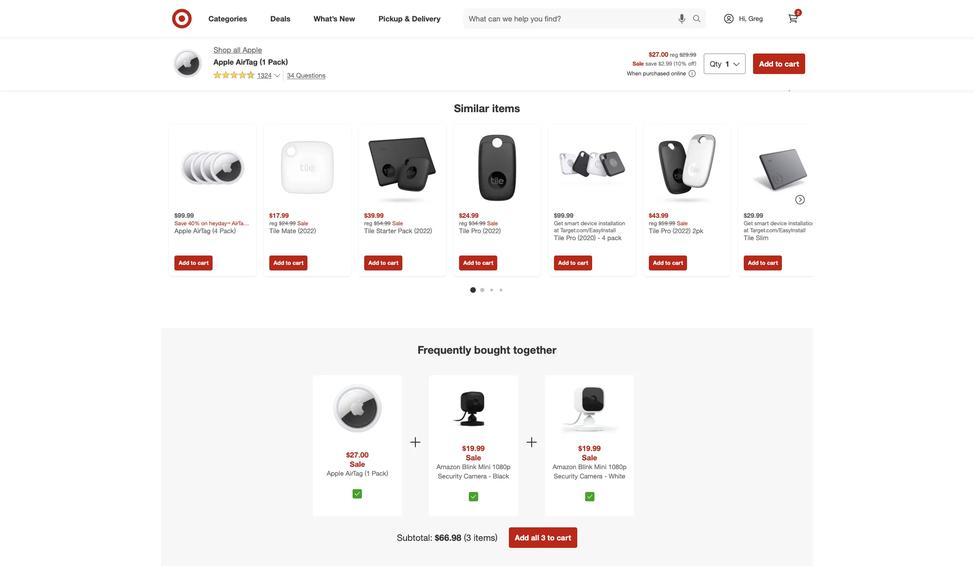 Task type: locate. For each thing, give the bounding box(es) containing it.
1 vertical spatial $27.00
[[347, 450, 369, 459]]

1080p up black
[[493, 463, 511, 471]]

4 (2022) from the left
[[673, 227, 691, 235]]

reg down $17.99
[[270, 220, 278, 227]]

0 horizontal spatial mini
[[479, 463, 491, 471]]

sale inside $39.99 reg $54.99 sale tile starter pack (2022)
[[392, 220, 403, 227]]

new
[[340, 14, 355, 23]]

1 vertical spatial all
[[531, 533, 540, 542]]

add down $59.99
[[654, 259, 664, 266]]

2 horizontal spatial pro
[[661, 227, 671, 235]]

amazon blink mini 1080p security camera - white link
[[547, 462, 633, 488]]

$29.99 up slim
[[744, 212, 764, 219]]

add to cart button down $59.99
[[649, 256, 688, 270]]

all left 3
[[531, 533, 540, 542]]

2 $99.99 from the left
[[554, 212, 574, 219]]

(3
[[464, 532, 471, 543]]

device inside $99.99 get smart device installation at target.com/easyinstall tile pro (2020) - 4 pack
[[581, 220, 597, 227]]

deals link
[[263, 8, 302, 29]]

smart up slim
[[755, 220, 769, 227]]

$27.00 inside $27.00 sale apple airtag (1 pack)
[[347, 450, 369, 459]]

1 horizontal spatial device
[[771, 220, 787, 227]]

34 questions link
[[283, 70, 326, 81]]

0 horizontal spatial target.com/easyinstall
[[561, 227, 616, 234]]

- inside $99.99 get smart device installation at target.com/easyinstall tile pro (2020) - 4 pack
[[598, 234, 601, 242]]

pro
[[471, 227, 481, 235], [661, 227, 671, 235], [566, 234, 576, 242]]

when purchased online
[[627, 70, 687, 77]]

(2022) inside $17.99 reg $24.99 sale tile mate (2022)
[[298, 227, 316, 235]]

amazon inside $19.99 sale amazon blink mini 1080p security camera - white
[[553, 463, 577, 471]]

0 horizontal spatial pro
[[471, 227, 481, 235]]

camera for $19.99 sale amazon blink mini 1080p security camera - white
[[580, 472, 603, 480]]

$43.99 reg $59.99 sale tile pro (2022) 2pk
[[649, 212, 704, 235]]

$24.99 reg $34.99 sale tile pro (2022)
[[459, 212, 501, 235]]

pro inside the '$43.99 reg $59.99 sale tile pro (2022) 2pk'
[[661, 227, 671, 235]]

$19.99 up the amazon blink mini 1080p security camera - white link
[[579, 444, 601, 453]]

cart down slim
[[768, 259, 778, 266]]

tile inside $39.99 reg $54.99 sale tile starter pack (2022)
[[364, 227, 375, 235]]

add to cart down (2020)
[[559, 259, 589, 266]]

get for $99.99
[[554, 220, 563, 227]]

1080p inside $19.99 sale amazon blink mini 1080p security camera - black
[[493, 463, 511, 471]]

0 horizontal spatial $27.00
[[347, 450, 369, 459]]

$24.99
[[459, 212, 479, 219], [279, 220, 296, 227]]

1 $99.99 from the left
[[175, 212, 194, 219]]

sale inside $27.00 reg $29.99 sale save $ 2.99 ( 10 % off )
[[633, 60, 644, 67]]

deals
[[271, 14, 291, 23]]

camera left white on the right of the page
[[580, 472, 603, 480]]

amazon blink mini 1080p security camera - white image
[[558, 377, 622, 440]]

mini for $19.99 sale amazon blink mini 1080p security camera - white
[[595, 463, 607, 471]]

0 horizontal spatial -
[[489, 472, 491, 480]]

device for slim
[[771, 220, 787, 227]]

2 (2022) from the left
[[414, 227, 432, 235]]

$19.99 up amazon blink mini 1080p security camera - black link
[[463, 444, 485, 453]]

2 horizontal spatial pack)
[[372, 469, 388, 477]]

tile inside $17.99 reg $24.99 sale tile mate (2022)
[[270, 227, 280, 235]]

$99.99 inside $99.99 get smart device installation at target.com/easyinstall tile pro (2020) - 4 pack
[[554, 212, 574, 219]]

add to cart button
[[754, 53, 806, 74], [175, 256, 213, 270], [270, 256, 308, 270], [364, 256, 403, 270], [459, 256, 498, 270], [554, 256, 593, 270], [649, 256, 688, 270], [744, 256, 783, 270]]

$24.99 up the $34.99
[[459, 212, 479, 219]]

2 at from the left
[[744, 227, 749, 234]]

0 vertical spatial airtag
[[236, 57, 258, 66]]

add to cart down starter
[[369, 259, 399, 266]]

advertisement region
[[162, 30, 813, 84]]

0 vertical spatial $27.00
[[649, 50, 669, 58]]

target.com/easyinstall inside $29.99 get smart device installation at target.com/easyinstall tile slim
[[751, 227, 806, 234]]

2 blink from the left
[[579, 463, 593, 471]]

tile slim image
[[744, 130, 821, 206]]

amazon blink mini 1080p security camera - black image
[[442, 377, 505, 440]]

1 $19.99 from the left
[[463, 444, 485, 453]]

1 vertical spatial airtag
[[193, 227, 211, 235]]

1 horizontal spatial airtag
[[236, 57, 258, 66]]

at left slim
[[744, 227, 749, 234]]

pack
[[608, 234, 622, 242]]

get inside $99.99 get smart device installation at target.com/easyinstall tile pro (2020) - 4 pack
[[554, 220, 563, 227]]

blink inside $19.99 sale amazon blink mini 1080p security camera - white
[[579, 463, 593, 471]]

add to cart button down the $34.99
[[459, 256, 498, 270]]

0 horizontal spatial installation
[[599, 220, 626, 227]]

security inside $19.99 sale amazon blink mini 1080p security camera - black
[[438, 472, 462, 480]]

smart inside $99.99 get smart device installation at target.com/easyinstall tile pro (2020) - 4 pack
[[565, 220, 579, 227]]

security inside $19.99 sale amazon blink mini 1080p security camera - white
[[554, 472, 578, 480]]

off
[[689, 60, 695, 67]]

cart up sponsored
[[785, 59, 800, 68]]

2 vertical spatial pack)
[[372, 469, 388, 477]]

1 get from the left
[[554, 220, 563, 227]]

cart down the apple airtag (4 pack)
[[198, 259, 209, 266]]

at left (2020)
[[554, 227, 559, 234]]

add to cart up sponsored
[[760, 59, 800, 68]]

2 security from the left
[[554, 472, 578, 480]]

add to cart button down slim
[[744, 256, 783, 270]]

(2022) for tile mate (2022)
[[298, 227, 316, 235]]

device
[[581, 220, 597, 227], [771, 220, 787, 227]]

2 mini from the left
[[595, 463, 607, 471]]

add for tile pro (2022) 2pk
[[654, 259, 664, 266]]

2 camera from the left
[[580, 472, 603, 480]]

add down $99.99 get smart device installation at target.com/easyinstall tile pro (2020) - 4 pack
[[559, 259, 569, 266]]

at inside $29.99 get smart device installation at target.com/easyinstall tile slim
[[744, 227, 749, 234]]

reg inside $24.99 reg $34.99 sale tile pro (2022)
[[459, 220, 468, 227]]

$24.99 inside $17.99 reg $24.99 sale tile mate (2022)
[[279, 220, 296, 227]]

sale inside $19.99 sale amazon blink mini 1080p security camera - white
[[582, 453, 598, 462]]

1080p
[[493, 463, 511, 471], [609, 463, 627, 471]]

(1
[[260, 57, 266, 66], [365, 469, 370, 477]]

amazon inside $19.99 sale amazon blink mini 1080p security camera - black
[[437, 463, 461, 471]]

all right shop
[[233, 45, 241, 54]]

get for $29.99
[[744, 220, 753, 227]]

0 horizontal spatial pack)
[[220, 227, 236, 235]]

camera inside $19.99 sale amazon blink mini 1080p security camera - white
[[580, 472, 603, 480]]

cart down mate
[[293, 259, 304, 266]]

1 blink from the left
[[462, 463, 477, 471]]

0 horizontal spatial blink
[[462, 463, 477, 471]]

1 camera from the left
[[464, 472, 487, 480]]

cart for tile starter pack (2022)
[[388, 259, 399, 266]]

add for tile pro (2020) - 4 pack
[[559, 259, 569, 266]]

1 horizontal spatial $24.99
[[459, 212, 479, 219]]

all inside shop all apple apple airtag (1 pack)
[[233, 45, 241, 54]]

$59.99
[[659, 220, 676, 227]]

1 horizontal spatial -
[[598, 234, 601, 242]]

1 vertical spatial (1
[[365, 469, 370, 477]]

- left black
[[489, 472, 491, 480]]

smart up (2020)
[[565, 220, 579, 227]]

add down the apple airtag (4 pack)
[[179, 259, 189, 266]]

0 vertical spatial $29.99
[[680, 51, 697, 58]]

region
[[162, 30, 826, 566]]

camera left black
[[464, 472, 487, 480]]

at inside $99.99 get smart device installation at target.com/easyinstall tile pro (2020) - 4 pack
[[554, 227, 559, 234]]

0 horizontal spatial camera
[[464, 472, 487, 480]]

1 horizontal spatial camera
[[580, 472, 603, 480]]

1 device from the left
[[581, 220, 597, 227]]

add right 1
[[760, 59, 774, 68]]

add down mate
[[274, 259, 284, 266]]

add to cart button down the apple airtag (4 pack)
[[175, 256, 213, 270]]

(2022) inside the '$43.99 reg $59.99 sale tile pro (2022) 2pk'
[[673, 227, 691, 235]]

reg
[[670, 51, 679, 58], [270, 220, 278, 227], [364, 220, 373, 227], [459, 220, 468, 227], [649, 220, 658, 227]]

pro inside $24.99 reg $34.99 sale tile pro (2022)
[[471, 227, 481, 235]]

smart for $29.99
[[755, 220, 769, 227]]

mini inside $19.99 sale amazon blink mini 1080p security camera - white
[[595, 463, 607, 471]]

add to cart down mate
[[274, 259, 304, 266]]

items)
[[474, 532, 498, 543]]

cart for tile mate (2022)
[[293, 259, 304, 266]]

1 1080p from the left
[[493, 463, 511, 471]]

1 horizontal spatial 1080p
[[609, 463, 627, 471]]

(2022)
[[298, 227, 316, 235], [414, 227, 432, 235], [483, 227, 501, 235], [673, 227, 691, 235]]

0 horizontal spatial device
[[581, 220, 597, 227]]

add to cart button down (2020)
[[554, 256, 593, 270]]

add to cart for tile pro (2022)
[[464, 259, 494, 266]]

1324
[[257, 71, 272, 79]]

cart right 3
[[557, 533, 572, 542]]

$19.99 inside $19.99 sale amazon blink mini 1080p security camera - white
[[579, 444, 601, 453]]

what's new link
[[306, 8, 367, 29]]

add all 3 to cart button
[[509, 528, 578, 548]]

1 mini from the left
[[479, 463, 491, 471]]

$24.99 inside $24.99 reg $34.99 sale tile pro (2022)
[[459, 212, 479, 219]]

2 horizontal spatial airtag
[[346, 469, 363, 477]]

sale inside $27.00 sale apple airtag (1 pack)
[[350, 459, 365, 469]]

0 vertical spatial all
[[233, 45, 241, 54]]

10
[[676, 60, 682, 67]]

1 horizontal spatial mini
[[595, 463, 607, 471]]

0 horizontal spatial (1
[[260, 57, 266, 66]]

pickup & delivery
[[379, 14, 441, 23]]

all for add
[[531, 533, 540, 542]]

shop all apple apple airtag (1 pack)
[[214, 45, 288, 66]]

cart down (2020)
[[578, 259, 589, 266]]

1 at from the left
[[554, 227, 559, 234]]

0 horizontal spatial $29.99
[[680, 51, 697, 58]]

2 1080p from the left
[[609, 463, 627, 471]]

reg for $17.99
[[270, 220, 278, 227]]

(4
[[212, 227, 218, 235]]

cart inside add all 3 to cart button
[[557, 533, 572, 542]]

$27.00
[[649, 50, 669, 58], [347, 450, 369, 459]]

all for shop
[[233, 45, 241, 54]]

reg down $39.99
[[364, 220, 373, 227]]

tile inside $24.99 reg $34.99 sale tile pro (2022)
[[459, 227, 470, 235]]

0 horizontal spatial security
[[438, 472, 462, 480]]

0 horizontal spatial $99.99
[[175, 212, 194, 219]]

- for $19.99 sale amazon blink mini 1080p security camera - white
[[605, 472, 607, 480]]

target.com/easyinstall
[[561, 227, 616, 234], [751, 227, 806, 234]]

1 amazon from the left
[[437, 463, 461, 471]]

- left 4
[[598, 234, 601, 242]]

cart for tile pro (2020) - 4 pack
[[578, 259, 589, 266]]

1 horizontal spatial installation
[[789, 220, 816, 227]]

1 target.com/easyinstall from the left
[[561, 227, 616, 234]]

tile inside the '$43.99 reg $59.99 sale tile pro (2022) 2pk'
[[649, 227, 660, 235]]

1 installation from the left
[[599, 220, 626, 227]]

qty
[[710, 59, 722, 68]]

$27.00 inside $27.00 reg $29.99 sale save $ 2.99 ( 10 % off )
[[649, 50, 669, 58]]

installation inside $99.99 get smart device installation at target.com/easyinstall tile pro (2020) - 4 pack
[[599, 220, 626, 227]]

installation inside $29.99 get smart device installation at target.com/easyinstall tile slim
[[789, 220, 816, 227]]

camera inside $19.99 sale amazon blink mini 1080p security camera - black
[[464, 472, 487, 480]]

pro inside $99.99 get smart device installation at target.com/easyinstall tile pro (2020) - 4 pack
[[566, 234, 576, 242]]

blink for $19.99 sale amazon blink mini 1080p security camera - black
[[462, 463, 477, 471]]

- inside $19.99 sale amazon blink mini 1080p security camera - white
[[605, 472, 607, 480]]

1
[[726, 59, 730, 68]]

$66.98
[[435, 532, 462, 543]]

installation for tile slim
[[789, 220, 816, 227]]

pack
[[398, 227, 413, 235]]

$19.99 inside $19.99 sale amazon blink mini 1080p security camera - black
[[463, 444, 485, 453]]

cart down starter
[[388, 259, 399, 266]]

tile pro (2020) - 4 pack image
[[554, 130, 631, 206]]

1 horizontal spatial $19.99
[[579, 444, 601, 453]]

tile
[[270, 227, 280, 235], [364, 227, 375, 235], [459, 227, 470, 235], [649, 227, 660, 235], [554, 234, 565, 242], [744, 234, 755, 242]]

$39.99
[[364, 212, 384, 219]]

1 horizontal spatial security
[[554, 472, 578, 480]]

add to cart down slim
[[749, 259, 778, 266]]

all
[[233, 45, 241, 54], [531, 533, 540, 542]]

smart inside $29.99 get smart device installation at target.com/easyinstall tile slim
[[755, 220, 769, 227]]

1 horizontal spatial pro
[[566, 234, 576, 242]]

$24.99 down $17.99
[[279, 220, 296, 227]]

sale inside the '$43.99 reg $59.99 sale tile pro (2022) 2pk'
[[677, 220, 688, 227]]

smart for $99.99
[[565, 220, 579, 227]]

pack)
[[268, 57, 288, 66], [220, 227, 236, 235], [372, 469, 388, 477]]

1 horizontal spatial at
[[744, 227, 749, 234]]

0 horizontal spatial get
[[554, 220, 563, 227]]

1 horizontal spatial pack)
[[268, 57, 288, 66]]

1 horizontal spatial blink
[[579, 463, 593, 471]]

mini
[[479, 463, 491, 471], [595, 463, 607, 471]]

2 installation from the left
[[789, 220, 816, 227]]

$29.99
[[680, 51, 697, 58], [744, 212, 764, 219]]

add to cart button for apple airtag (4 pack)
[[175, 256, 213, 270]]

$54.99
[[374, 220, 391, 227]]

1 horizontal spatial (1
[[365, 469, 370, 477]]

1080p up white on the right of the page
[[609, 463, 627, 471]]

-
[[598, 234, 601, 242], [489, 472, 491, 480], [605, 472, 607, 480]]

0 horizontal spatial $24.99
[[279, 220, 296, 227]]

questions
[[296, 71, 326, 79]]

to for tile starter pack (2022)
[[381, 259, 386, 266]]

What can we help you find? suggestions appear below search field
[[464, 8, 695, 29]]

pro for $24.99
[[471, 227, 481, 235]]

tile for tile mate (2022)
[[270, 227, 280, 235]]

reg inside $27.00 reg $29.99 sale save $ 2.99 ( 10 % off )
[[670, 51, 679, 58]]

2 vertical spatial airtag
[[346, 469, 363, 477]]

at
[[554, 227, 559, 234], [744, 227, 749, 234]]

$99.99 get smart device installation at target.com/easyinstall tile pro (2020) - 4 pack
[[554, 212, 626, 242]]

apple
[[243, 45, 262, 54], [214, 57, 234, 66], [175, 227, 192, 235], [327, 469, 344, 477]]

1 horizontal spatial $99.99
[[554, 212, 574, 219]]

reg left the $34.99
[[459, 220, 468, 227]]

blink inside $19.99 sale amazon blink mini 1080p security camera - black
[[462, 463, 477, 471]]

delivery
[[412, 14, 441, 23]]

get
[[554, 220, 563, 227], [744, 220, 753, 227]]

- inside $19.99 sale amazon blink mini 1080p security camera - black
[[489, 472, 491, 480]]

cart for tile slim
[[768, 259, 778, 266]]

sale
[[633, 60, 644, 67], [298, 220, 308, 227], [392, 220, 403, 227], [487, 220, 498, 227], [677, 220, 688, 227], [466, 453, 482, 462], [582, 453, 598, 462], [350, 459, 365, 469]]

0 horizontal spatial 1080p
[[493, 463, 511, 471]]

target.com/easyinstall inside $99.99 get smart device installation at target.com/easyinstall tile pro (2020) - 4 pack
[[561, 227, 616, 234]]

camera
[[464, 472, 487, 480], [580, 472, 603, 480]]

add to cart down the $34.99
[[464, 259, 494, 266]]

reg up (
[[670, 51, 679, 58]]

2 get from the left
[[744, 220, 753, 227]]

add to cart down $59.99
[[654, 259, 684, 266]]

1 horizontal spatial smart
[[755, 220, 769, 227]]

tile inside $29.99 get smart device installation at target.com/easyinstall tile slim
[[744, 234, 755, 242]]

2 amazon from the left
[[553, 463, 577, 471]]

2 smart from the left
[[755, 220, 769, 227]]

to
[[776, 59, 783, 68], [191, 259, 196, 266], [286, 259, 291, 266], [381, 259, 386, 266], [476, 259, 481, 266], [571, 259, 576, 266], [666, 259, 671, 266], [761, 259, 766, 266], [548, 533, 555, 542]]

reg down $43.99
[[649, 220, 658, 227]]

security
[[438, 472, 462, 480], [554, 472, 578, 480]]

get inside $29.99 get smart device installation at target.com/easyinstall tile slim
[[744, 220, 753, 227]]

1 horizontal spatial all
[[531, 533, 540, 542]]

1 horizontal spatial $29.99
[[744, 212, 764, 219]]

1 (2022) from the left
[[298, 227, 316, 235]]

shop
[[214, 45, 231, 54]]

cart down $24.99 reg $34.99 sale tile pro (2022)
[[483, 259, 494, 266]]

0 vertical spatial pack)
[[268, 57, 288, 66]]

$19.99 sale amazon blink mini 1080p security camera - black
[[437, 444, 511, 480]]

add left 3
[[515, 533, 529, 542]]

1 horizontal spatial target.com/easyinstall
[[751, 227, 806, 234]]

None checkbox
[[353, 489, 362, 498], [469, 492, 479, 501], [585, 492, 595, 501], [353, 489, 362, 498], [469, 492, 479, 501], [585, 492, 595, 501]]

0 horizontal spatial amazon
[[437, 463, 461, 471]]

0 vertical spatial (1
[[260, 57, 266, 66]]

reg inside $17.99 reg $24.99 sale tile mate (2022)
[[270, 220, 278, 227]]

add to cart button down mate
[[270, 256, 308, 270]]

target.com/easyinstall for slim
[[751, 227, 806, 234]]

1 horizontal spatial $27.00
[[649, 50, 669, 58]]

add to cart for tile pro (2022) 2pk
[[654, 259, 684, 266]]

all inside button
[[531, 533, 540, 542]]

add to cart button for tile pro (2020) - 4 pack
[[554, 256, 593, 270]]

add to cart for apple airtag (4 pack)
[[179, 259, 209, 266]]

region containing similar items
[[162, 30, 826, 566]]

to inside add all 3 to cart button
[[548, 533, 555, 542]]

0 horizontal spatial all
[[233, 45, 241, 54]]

pickup & delivery link
[[371, 8, 452, 29]]

add for tile slim
[[749, 259, 759, 266]]

$27.00 up $
[[649, 50, 669, 58]]

$29.99 up off
[[680, 51, 697, 58]]

1 horizontal spatial get
[[744, 220, 753, 227]]

$27.00 up apple airtag (1 pack) link on the bottom of the page
[[347, 450, 369, 459]]

camera for $19.99 sale amazon blink mini 1080p security camera - black
[[464, 472, 487, 480]]

(2022) inside $24.99 reg $34.99 sale tile pro (2022)
[[483, 227, 501, 235]]

2 device from the left
[[771, 220, 787, 227]]

add down slim
[[749, 259, 759, 266]]

1080p inside $19.99 sale amazon blink mini 1080p security camera - white
[[609, 463, 627, 471]]

$43.99
[[649, 212, 669, 219]]

cart down the '$43.99 reg $59.99 sale tile pro (2022) 2pk'
[[673, 259, 684, 266]]

reg inside $39.99 reg $54.99 sale tile starter pack (2022)
[[364, 220, 373, 227]]

0 horizontal spatial at
[[554, 227, 559, 234]]

reg inside the '$43.99 reg $59.99 sale tile pro (2022) 2pk'
[[649, 220, 658, 227]]

$27.00 for reg
[[649, 50, 669, 58]]

$99.99
[[175, 212, 194, 219], [554, 212, 574, 219]]

cart
[[785, 59, 800, 68], [198, 259, 209, 266], [293, 259, 304, 266], [388, 259, 399, 266], [483, 259, 494, 266], [578, 259, 589, 266], [673, 259, 684, 266], [768, 259, 778, 266], [557, 533, 572, 542]]

1324 link
[[214, 70, 281, 82]]

- left white on the right of the page
[[605, 472, 607, 480]]

3 (2022) from the left
[[483, 227, 501, 235]]

2 $19.99 from the left
[[579, 444, 601, 453]]

1 security from the left
[[438, 472, 462, 480]]

0 horizontal spatial smart
[[565, 220, 579, 227]]

add down starter
[[369, 259, 379, 266]]

0 horizontal spatial $19.99
[[463, 444, 485, 453]]

add down the $34.99
[[464, 259, 474, 266]]

2 target.com/easyinstall from the left
[[751, 227, 806, 234]]

(2022) inside $39.99 reg $54.99 sale tile starter pack (2022)
[[414, 227, 432, 235]]

add to cart button down starter
[[364, 256, 403, 270]]

1 vertical spatial $29.99
[[744, 212, 764, 219]]

add to cart for tile slim
[[749, 259, 778, 266]]

1 smart from the left
[[565, 220, 579, 227]]

$27.00 reg $29.99 sale save $ 2.99 ( 10 % off )
[[633, 50, 697, 67]]

add to cart down the apple airtag (4 pack)
[[179, 259, 209, 266]]

apple inside $27.00 sale apple airtag (1 pack)
[[327, 469, 344, 477]]

device inside $29.99 get smart device installation at target.com/easyinstall tile slim
[[771, 220, 787, 227]]

smart
[[565, 220, 579, 227], [755, 220, 769, 227]]

mini inside $19.99 sale amazon blink mini 1080p security camera - black
[[479, 463, 491, 471]]

add to cart
[[760, 59, 800, 68], [179, 259, 209, 266], [274, 259, 304, 266], [369, 259, 399, 266], [464, 259, 494, 266], [559, 259, 589, 266], [654, 259, 684, 266], [749, 259, 778, 266]]

tile for tile pro (2022)
[[459, 227, 470, 235]]

installation
[[599, 220, 626, 227], [789, 220, 816, 227]]

1 horizontal spatial amazon
[[553, 463, 577, 471]]

2 horizontal spatial -
[[605, 472, 607, 480]]



Task type: vqa. For each thing, say whether or not it's contained in the screenshot.
$24.99 in the the $24.99 reg $34.99 Sale Tile Pro (2022)
yes



Task type: describe. For each thing, give the bounding box(es) containing it.
$
[[659, 60, 662, 67]]

1080p for $19.99 sale amazon blink mini 1080p security camera - black
[[493, 463, 511, 471]]

apple airtag (1 pack) image
[[326, 377, 389, 440]]

starter
[[377, 227, 396, 235]]

airtag inside shop all apple apple airtag (1 pack)
[[236, 57, 258, 66]]

3
[[542, 533, 546, 542]]

black
[[493, 472, 509, 480]]

$29.99 inside $27.00 reg $29.99 sale save $ 2.99 ( 10 % off )
[[680, 51, 697, 58]]

%
[[682, 60, 687, 67]]

airtag inside $27.00 sale apple airtag (1 pack)
[[346, 469, 363, 477]]

to for tile pro (2022) 2pk
[[666, 259, 671, 266]]

mate
[[282, 227, 296, 235]]

white
[[609, 472, 626, 480]]

pack) inside shop all apple apple airtag (1 pack)
[[268, 57, 288, 66]]

amazon for $19.99 sale amazon blink mini 1080p security camera - black
[[437, 463, 461, 471]]

(
[[674, 60, 676, 67]]

sale inside $17.99 reg $24.99 sale tile mate (2022)
[[298, 220, 308, 227]]

subtotal: $66.98 (3 items)
[[397, 532, 498, 543]]

apple airtag (1 pack) link
[[315, 469, 400, 485]]

reg for $39.99
[[364, 220, 373, 227]]

tile mate (2022) image
[[270, 130, 346, 206]]

add for tile starter pack (2022)
[[369, 259, 379, 266]]

categories link
[[201, 8, 259, 29]]

frequently
[[418, 343, 471, 356]]

save
[[646, 60, 657, 67]]

2
[[797, 10, 800, 15]]

tile pro (2022) image
[[459, 130, 536, 206]]

apple airtag (4 pack)
[[175, 227, 236, 235]]

cart for apple airtag (4 pack)
[[198, 259, 209, 266]]

reg for $24.99
[[459, 220, 468, 227]]

mini for $19.99 sale amazon blink mini 1080p security camera - black
[[479, 463, 491, 471]]

amazon blink mini 1080p security camera - black link
[[431, 462, 517, 488]]

tile for tile pro (2022) 2pk
[[649, 227, 660, 235]]

hi, greg
[[740, 14, 763, 22]]

$17.99
[[270, 212, 289, 219]]

2.99
[[662, 60, 673, 67]]

- for $19.99 sale amazon blink mini 1080p security camera - black
[[489, 472, 491, 480]]

1080p for $19.99 sale amazon blink mini 1080p security camera - white
[[609, 463, 627, 471]]

(2022) for tile pro (2022)
[[483, 227, 501, 235]]

together
[[514, 343, 557, 356]]

subtotal:
[[397, 532, 433, 543]]

purchased
[[643, 70, 670, 77]]

pack) inside $27.00 sale apple airtag (1 pack)
[[372, 469, 388, 477]]

add to cart for tile mate (2022)
[[274, 259, 304, 266]]

add for tile pro (2022)
[[464, 259, 474, 266]]

categories
[[209, 14, 247, 23]]

add for apple airtag (4 pack)
[[179, 259, 189, 266]]

what's new
[[314, 14, 355, 23]]

(2020)
[[578, 234, 596, 242]]

cart for tile pro (2022)
[[483, 259, 494, 266]]

security for $19.99 sale amazon blink mini 1080p security camera - white
[[554, 472, 578, 480]]

$19.99 sale amazon blink mini 1080p security camera - white
[[553, 444, 627, 480]]

amazon for $19.99 sale amazon blink mini 1080p security camera - white
[[553, 463, 577, 471]]

to for tile mate (2022)
[[286, 259, 291, 266]]

add to cart for tile starter pack (2022)
[[369, 259, 399, 266]]

$17.99 reg $24.99 sale tile mate (2022)
[[270, 212, 316, 235]]

tile inside $99.99 get smart device installation at target.com/easyinstall tile pro (2020) - 4 pack
[[554, 234, 565, 242]]

$27.00 sale apple airtag (1 pack)
[[327, 450, 388, 477]]

tile starter pack (2022) image
[[364, 130, 441, 206]]

tile pro (2022) 2pk image
[[649, 130, 726, 206]]

(2022) for tile pro (2022) 2pk
[[673, 227, 691, 235]]

add to cart button for tile mate (2022)
[[270, 256, 308, 270]]

sponsored
[[786, 85, 813, 92]]

2 link
[[783, 8, 804, 29]]

)
[[695, 60, 697, 67]]

online
[[672, 70, 687, 77]]

to for tile slim
[[761, 259, 766, 266]]

search button
[[689, 8, 711, 31]]

frequently bought together
[[418, 343, 557, 356]]

add all 3 to cart
[[515, 533, 572, 542]]

add for tile mate (2022)
[[274, 259, 284, 266]]

add to cart for tile pro (2020) - 4 pack
[[559, 259, 589, 266]]

qty 1
[[710, 59, 730, 68]]

add to cart button up sponsored
[[754, 53, 806, 74]]

search
[[689, 15, 711, 24]]

similar
[[454, 101, 489, 114]]

&
[[405, 14, 410, 23]]

what's
[[314, 14, 338, 23]]

add to cart button for tile slim
[[744, 256, 783, 270]]

2pk
[[693, 227, 704, 235]]

at for tile pro (2020) - 4 pack
[[554, 227, 559, 234]]

bought
[[474, 343, 511, 356]]

installation for tile pro (2020) - 4 pack
[[599, 220, 626, 227]]

$19.99 for $19.99 sale amazon blink mini 1080p security camera - black
[[463, 444, 485, 453]]

image of apple airtag (1 pack) image
[[169, 45, 206, 82]]

target.com/easyinstall for pro
[[561, 227, 616, 234]]

add to cart button for tile pro (2022)
[[459, 256, 498, 270]]

pickup
[[379, 14, 403, 23]]

security for $19.99 sale amazon blink mini 1080p security camera - black
[[438, 472, 462, 480]]

$19.99 for $19.99 sale amazon blink mini 1080p security camera - white
[[579, 444, 601, 453]]

to for tile pro (2020) - 4 pack
[[571, 259, 576, 266]]

similar items
[[454, 101, 520, 114]]

items
[[492, 101, 520, 114]]

hi,
[[740, 14, 747, 22]]

$27.00 for sale
[[347, 450, 369, 459]]

to for apple airtag (4 pack)
[[191, 259, 196, 266]]

to for tile pro (2022)
[[476, 259, 481, 266]]

reg for $27.00
[[670, 51, 679, 58]]

34
[[287, 71, 295, 79]]

add to cart button for tile starter pack (2022)
[[364, 256, 403, 270]]

(1 inside $27.00 sale apple airtag (1 pack)
[[365, 469, 370, 477]]

$99.99 for $99.99
[[175, 212, 194, 219]]

blink for $19.99 sale amazon blink mini 1080p security camera - white
[[579, 463, 593, 471]]

tile for tile starter pack (2022)
[[364, 227, 375, 235]]

add to cart button for tile pro (2022) 2pk
[[649, 256, 688, 270]]

greg
[[749, 14, 763, 22]]

reg for $43.99
[[649, 220, 658, 227]]

1 vertical spatial pack)
[[220, 227, 236, 235]]

$34.99
[[469, 220, 486, 227]]

0 horizontal spatial airtag
[[193, 227, 211, 235]]

$99.99 for $99.99 get smart device installation at target.com/easyinstall tile pro (2020) - 4 pack
[[554, 212, 574, 219]]

when
[[627, 70, 642, 77]]

(1 inside shop all apple apple airtag (1 pack)
[[260, 57, 266, 66]]

sale inside $24.99 reg $34.99 sale tile pro (2022)
[[487, 220, 498, 227]]

pro for $43.99
[[661, 227, 671, 235]]

cart for tile pro (2022) 2pk
[[673, 259, 684, 266]]

sale inside $19.99 sale amazon blink mini 1080p security camera - black
[[466, 453, 482, 462]]

at for tile slim
[[744, 227, 749, 234]]

$39.99 reg $54.99 sale tile starter pack (2022)
[[364, 212, 432, 235]]

34 questions
[[287, 71, 326, 79]]

4
[[602, 234, 606, 242]]

slim
[[756, 234, 769, 242]]

apple airtag (4 pack) image
[[175, 130, 251, 206]]

$29.99 inside $29.99 get smart device installation at target.com/easyinstall tile slim
[[744, 212, 764, 219]]

$29.99 get smart device installation at target.com/easyinstall tile slim
[[744, 212, 816, 242]]

device for pro
[[581, 220, 597, 227]]



